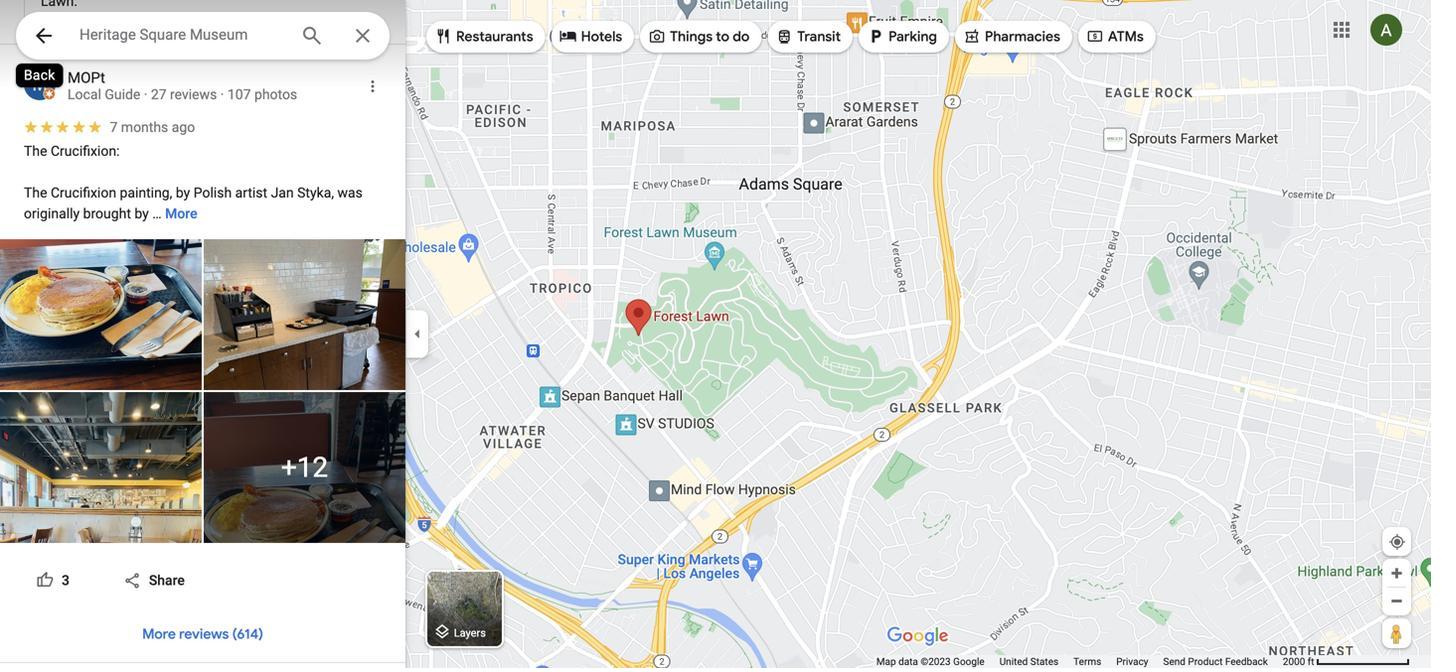 Task type: vqa. For each thing, say whether or not it's contained in the screenshot.
Past 24 hours link
no



Task type: describe. For each thing, give the bounding box(es) containing it.
painting,
[[120, 185, 172, 201]]


[[776, 25, 793, 47]]

privacy
[[1116, 656, 1148, 668]]

(614)
[[232, 626, 263, 644]]

+
[[281, 452, 297, 485]]

…
[[152, 206, 162, 222]]

©2023
[[921, 656, 951, 668]]

3 button
[[24, 564, 103, 599]]

+ 12
[[281, 452, 328, 485]]

2 · from the left
[[220, 86, 224, 103]]

 atms
[[1086, 25, 1144, 47]]

show street view coverage image
[[1383, 619, 1411, 649]]

7
[[110, 119, 118, 135]]

2000 ft
[[1283, 656, 1314, 668]]

zoom in image
[[1389, 567, 1404, 581]]

map
[[876, 656, 896, 668]]

reviews inside button
[[179, 626, 229, 644]]

months
[[121, 119, 168, 135]]

Heritage Square Museum field
[[16, 12, 390, 60]]

to
[[716, 28, 730, 46]]

google account: angela cha  
(angela.cha@adept.ai) image
[[1371, 14, 1402, 46]]

brought
[[83, 206, 131, 222]]

3
[[62, 573, 70, 589]]


[[648, 25, 666, 47]]

 things to do
[[648, 25, 750, 47]]

google
[[953, 656, 985, 668]]

crucifixion
[[51, 185, 116, 201]]

more reviews (614)
[[142, 626, 263, 644]]

2 the from the top
[[24, 185, 47, 201]]

the crucifixion: the crucifixion painting, by polish artist jan styka, was originally brought by …
[[24, 143, 366, 222]]

hotels
[[581, 28, 622, 46]]

ago
[[172, 119, 195, 135]]

terms button
[[1074, 656, 1101, 669]]

layers
[[454, 627, 486, 640]]

1 the from the top
[[24, 143, 47, 160]]

do
[[733, 28, 750, 46]]

 restaurants
[[434, 25, 533, 47]]

2000
[[1283, 656, 1305, 668]]

107
[[228, 86, 251, 103]]


[[434, 25, 452, 47]]

more for more reviews (614)
[[142, 626, 176, 644]]

was
[[337, 185, 363, 201]]

1 horizontal spatial by
[[176, 185, 190, 201]]

5 stars image
[[24, 120, 104, 134]]

crucifixion:
[[51, 143, 120, 160]]


[[32, 21, 56, 50]]

styka,
[[297, 185, 334, 201]]

local
[[68, 86, 101, 103]]

 hotels
[[559, 25, 622, 47]]

photos
[[254, 86, 297, 103]]


[[963, 25, 981, 47]]


[[867, 25, 885, 47]]



Task type: locate. For each thing, give the bounding box(es) containing it.
the up 'originally'
[[24, 185, 47, 201]]

reviews left (614)
[[179, 626, 229, 644]]

7 months ago
[[110, 119, 195, 135]]

None field
[[80, 23, 284, 47]]

pharmacies
[[985, 28, 1060, 46]]

originally
[[24, 206, 80, 222]]

more down share button
[[142, 626, 176, 644]]

0 vertical spatial by
[[176, 185, 190, 201]]

footer inside the google maps element
[[876, 656, 1283, 669]]

1 vertical spatial reviews
[[179, 626, 229, 644]]

· left 27
[[144, 86, 148, 103]]

artist
[[235, 185, 267, 201]]

0 horizontal spatial by
[[135, 206, 149, 222]]

terms
[[1074, 656, 1101, 668]]

0 vertical spatial reviews
[[170, 86, 217, 103]]

reviews
[[170, 86, 217, 103], [179, 626, 229, 644]]

ft
[[1308, 656, 1314, 668]]

1 vertical spatial by
[[135, 206, 149, 222]]

reviews up ago
[[170, 86, 217, 103]]

more for more
[[165, 206, 197, 222]]

jan
[[271, 185, 294, 201]]

12
[[297, 452, 328, 485]]

things
[[670, 28, 713, 46]]

feedback
[[1225, 656, 1268, 668]]

 parking
[[867, 25, 937, 47]]

the
[[24, 143, 47, 160], [24, 185, 47, 201]]

privacy button
[[1116, 656, 1148, 669]]

1 vertical spatial the
[[24, 185, 47, 201]]

photo of mopt image
[[24, 69, 56, 100]]

share
[[149, 573, 185, 589]]

0 vertical spatial more
[[165, 206, 197, 222]]

atms
[[1108, 28, 1144, 46]]

0 vertical spatial the
[[24, 143, 47, 160]]

map data ©2023 google
[[876, 656, 985, 668]]

united states
[[1000, 656, 1059, 668]]

by left the … at the top
[[135, 206, 149, 222]]

show your location image
[[1388, 534, 1406, 552]]

google maps element
[[0, 0, 1431, 669]]

share button
[[111, 564, 201, 599]]

by left polish
[[176, 185, 190, 201]]

send
[[1163, 656, 1186, 668]]

27
[[151, 86, 167, 103]]

transit
[[797, 28, 841, 46]]

zoom out image
[[1389, 594, 1404, 609]]

united states button
[[1000, 656, 1059, 669]]


[[559, 25, 577, 47]]

more reviews (614) button
[[122, 611, 283, 659]]

product
[[1188, 656, 1223, 668]]

collapse side panel image
[[407, 324, 428, 345]]

data
[[899, 656, 918, 668]]

more
[[165, 206, 197, 222], [142, 626, 176, 644]]

states
[[1030, 656, 1059, 668]]

0 horizontal spatial ·
[[144, 86, 148, 103]]

· left 107
[[220, 86, 224, 103]]

1 horizontal spatial ·
[[220, 86, 224, 103]]

none field inside heritage square museum field
[[80, 23, 284, 47]]

 search field
[[16, 12, 406, 64]]

actions for mopt's review image
[[364, 78, 382, 95]]

restaurants
[[456, 28, 533, 46]]

guide
[[105, 86, 140, 103]]

send product feedback button
[[1163, 656, 1268, 669]]

2000 ft button
[[1283, 656, 1410, 668]]

more button
[[165, 190, 197, 239]]

 pharmacies
[[963, 25, 1060, 47]]

footer containing map data ©2023 google
[[876, 656, 1283, 669]]

 button
[[16, 12, 72, 64]]

parking
[[889, 28, 937, 46]]

·
[[144, 86, 148, 103], [220, 86, 224, 103]]

reviews inside mopt local guide · 27 reviews · 107 photos
[[170, 86, 217, 103]]

 transit
[[776, 25, 841, 47]]

the down the 5 stars image at top
[[24, 143, 47, 160]]

mopt local guide · 27 reviews · 107 photos
[[68, 69, 297, 103]]

more inside button
[[142, 626, 176, 644]]

united
[[1000, 656, 1028, 668]]

1 · from the left
[[144, 86, 148, 103]]

send product feedback
[[1163, 656, 1268, 668]]

mopt
[[68, 69, 105, 86]]

polish
[[194, 185, 232, 201]]

more right the … at the top
[[165, 206, 197, 222]]

footer
[[876, 656, 1283, 669]]


[[1086, 25, 1104, 47]]

by
[[176, 185, 190, 201], [135, 206, 149, 222]]

1 vertical spatial more
[[142, 626, 176, 644]]



